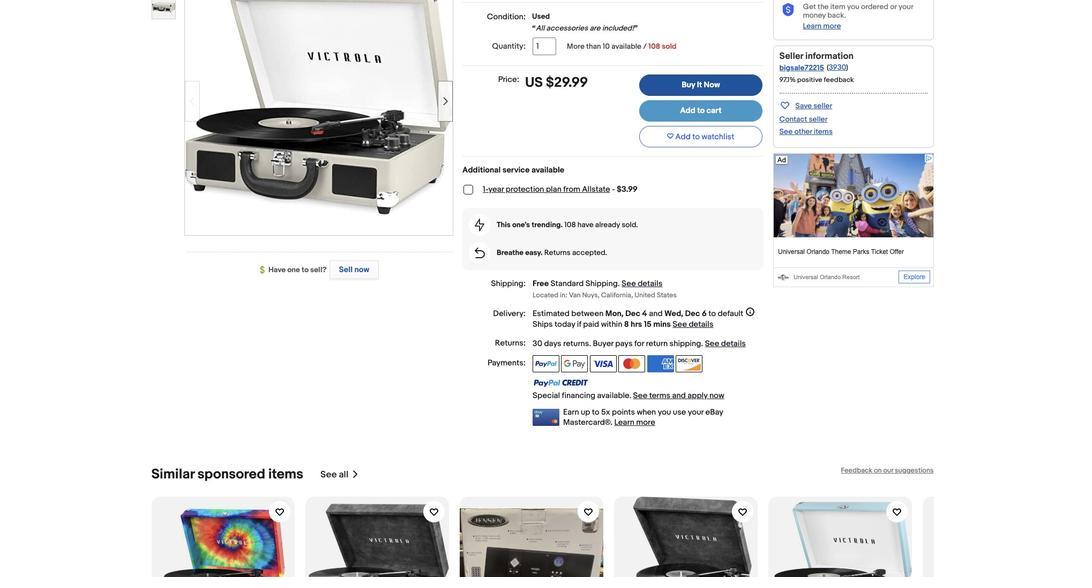 Task type: vqa. For each thing, say whether or not it's contained in the screenshot.
For most items, we can provide a price recommendation for you based on recently sold, similar items. How you price your item can depend on how you prefer to sell it—Auction or Buy It Now. Choose a lower starting price for auctions to create more interest.
no



Task type: locate. For each thing, give the bounding box(es) containing it.
2 vertical spatial details
[[722, 339, 746, 349]]

1 vertical spatial learn more link
[[615, 418, 656, 428]]

see
[[780, 127, 793, 136], [622, 279, 636, 289], [673, 320, 688, 330], [706, 339, 720, 349], [634, 391, 648, 401], [321, 470, 337, 480]]

1 horizontal spatial learn more link
[[804, 21, 842, 31]]

breathe
[[497, 248, 524, 257]]

more down back.
[[824, 21, 842, 31]]

0 vertical spatial you
[[848, 2, 860, 11]]

details down 6
[[689, 320, 714, 330]]

see down wed,
[[673, 320, 688, 330]]

0 vertical spatial your
[[899, 2, 914, 11]]

. for shipping
[[618, 279, 620, 289]]

one
[[288, 265, 300, 275]]

trending.
[[532, 220, 563, 230]]

add down the buy
[[681, 106, 696, 116]]

you left use
[[658, 408, 672, 418]]

with details__icon image left this
[[475, 219, 485, 232]]

1 vertical spatial available
[[532, 165, 565, 175]]

see details link down default
[[706, 339, 746, 349]]

add inside button
[[676, 132, 691, 142]]

0 vertical spatial 108
[[649, 42, 661, 51]]

1 horizontal spatial 108
[[649, 42, 661, 51]]

108 left have
[[565, 220, 576, 230]]

now up ebay
[[710, 391, 725, 401]]

see all link
[[321, 467, 359, 483]]

1 vertical spatial you
[[658, 408, 672, 418]]

1 vertical spatial see details link
[[673, 320, 714, 330]]

add down add to cart link at the top right of page
[[676, 132, 691, 142]]

with details__icon image left breathe on the top left of page
[[475, 248, 485, 259]]

sponsored
[[198, 467, 266, 483]]

this one's trending. 108 have already sold.
[[497, 220, 639, 230]]

used
[[533, 12, 550, 21]]

points
[[612, 408, 636, 418]]

discover image
[[676, 356, 703, 373]]

1 horizontal spatial learn
[[804, 21, 822, 31]]

now
[[704, 80, 721, 90]]

0 vertical spatial seller
[[814, 101, 833, 110]]

see down the contact
[[780, 127, 793, 136]]

1 vertical spatial now
[[710, 391, 725, 401]]

easy.
[[526, 248, 543, 257]]

available up plan
[[532, 165, 565, 175]]

items right 'other'
[[814, 127, 833, 136]]

to left "5x"
[[593, 408, 600, 418]]

1 horizontal spatial .
[[618, 279, 620, 289]]

0 horizontal spatial available
[[532, 165, 565, 175]]

item
[[831, 2, 846, 11]]

already
[[596, 220, 621, 230]]

ebay
[[706, 408, 724, 418]]

see all
[[321, 470, 349, 480]]

3930
[[830, 63, 847, 72]]

1 vertical spatial seller
[[810, 115, 828, 124]]

learn down money at the top of page
[[804, 21, 822, 31]]

"
[[635, 23, 638, 32]]

0 horizontal spatial details
[[638, 279, 663, 289]]

1 horizontal spatial available
[[612, 42, 642, 51]]

0 vertical spatial now
[[355, 265, 370, 275]]

learn more link
[[804, 21, 842, 31], [615, 418, 656, 428]]

available left / at the right top of page
[[612, 42, 642, 51]]

more right points
[[637, 418, 656, 428]]

to right 6
[[709, 309, 717, 319]]

bigsale72215
[[780, 63, 825, 72]]

1 vertical spatial 108
[[565, 220, 576, 230]]

you
[[848, 2, 860, 11], [658, 408, 672, 418]]

add for add to watchlist
[[676, 132, 691, 142]]

bigsale72215 link
[[780, 63, 825, 72]]

add for add to cart
[[681, 106, 696, 116]]

1 horizontal spatial and
[[673, 391, 686, 401]]

1 horizontal spatial now
[[710, 391, 725, 401]]

0 horizontal spatial dec
[[626, 309, 641, 319]]

similar
[[151, 467, 195, 483]]

2 horizontal spatial details
[[722, 339, 746, 349]]

0 horizontal spatial you
[[658, 408, 672, 418]]

1 horizontal spatial items
[[814, 127, 833, 136]]

located
[[533, 291, 559, 300]]

visa image
[[590, 356, 617, 373]]

now
[[355, 265, 370, 275], [710, 391, 725, 401]]

1 vertical spatial items
[[269, 467, 304, 483]]

the
[[818, 2, 829, 11]]

learn inside 'us $29.99' main content
[[615, 418, 635, 428]]

seller down save seller
[[810, 115, 828, 124]]

price:
[[499, 75, 520, 85]]

terms
[[650, 391, 671, 401]]

contact seller see other items
[[780, 115, 833, 136]]

. inside free standard shipping . see details located in: van nuys, california, united states
[[618, 279, 620, 289]]

now right sell
[[355, 265, 370, 275]]

1 horizontal spatial details
[[689, 320, 714, 330]]

1 horizontal spatial more
[[824, 21, 842, 31]]

to left the cart
[[698, 106, 705, 116]]

see inside contact seller see other items
[[780, 127, 793, 136]]

0 horizontal spatial learn more link
[[615, 418, 656, 428]]

15
[[645, 320, 652, 330]]

with details__icon image for returns accepted.
[[475, 219, 485, 232]]

/
[[644, 42, 647, 51]]

0 horizontal spatial and
[[650, 309, 663, 319]]

see inside see all link
[[321, 470, 337, 480]]

and
[[650, 309, 663, 319], [673, 391, 686, 401]]

0 vertical spatial items
[[814, 127, 833, 136]]

learn inside get the item you ordered or your money back. learn more
[[804, 21, 822, 31]]

0 horizontal spatial more
[[637, 418, 656, 428]]

learn right "5x"
[[615, 418, 635, 428]]

special
[[533, 391, 561, 401]]

with details__icon image left get
[[782, 3, 795, 17]]

included!
[[603, 23, 635, 32]]

within
[[602, 320, 623, 330]]

your right use
[[688, 408, 704, 418]]

details down default
[[722, 339, 746, 349]]

seller for save
[[814, 101, 833, 110]]

available
[[612, 42, 642, 51], [532, 165, 565, 175]]

seller inside contact seller see other items
[[810, 115, 828, 124]]

1 vertical spatial more
[[637, 418, 656, 428]]

(
[[828, 63, 830, 72]]

1 horizontal spatial you
[[848, 2, 860, 11]]

and right 4
[[650, 309, 663, 319]]

1 horizontal spatial dec
[[686, 309, 701, 319]]

0 vertical spatial more
[[824, 21, 842, 31]]

contact
[[780, 115, 808, 124]]

to left watchlist
[[693, 132, 700, 142]]

sell
[[339, 265, 353, 275]]

seller inside save seller button
[[814, 101, 833, 110]]

0 vertical spatial add
[[681, 106, 696, 116]]

2 vertical spatial with details__icon image
[[475, 248, 485, 259]]

details up united
[[638, 279, 663, 289]]

apply
[[688, 391, 708, 401]]

you right item
[[848, 2, 860, 11]]

1 vertical spatial and
[[673, 391, 686, 401]]

learn more link down money at the top of page
[[804, 21, 842, 31]]

us $29.99 main content
[[463, 0, 764, 428]]

your right or
[[899, 2, 914, 11]]

on
[[875, 467, 883, 475]]

. left buyer
[[590, 339, 592, 349]]

0 horizontal spatial 108
[[565, 220, 576, 230]]

feedback on our suggestions link
[[842, 467, 934, 475]]

your
[[899, 2, 914, 11], [688, 408, 704, 418]]

0 vertical spatial learn
[[804, 21, 822, 31]]

mastercard®.
[[564, 418, 613, 428]]

1 horizontal spatial your
[[899, 2, 914, 11]]

save
[[796, 101, 813, 110]]

positive
[[798, 76, 823, 84]]

see details link down 6
[[673, 320, 714, 330]]

. up california,
[[618, 279, 620, 289]]

see details link up united
[[622, 279, 663, 289]]

. up discover image
[[702, 339, 704, 349]]

see other items link
[[780, 127, 833, 136]]

feedback
[[842, 467, 873, 475]]

ordered
[[862, 2, 889, 11]]

money
[[804, 11, 826, 20]]

0 horizontal spatial learn
[[615, 418, 635, 428]]

items left see all
[[269, 467, 304, 483]]

default
[[718, 309, 744, 319]]

watchlist
[[702, 132, 735, 142]]

estimated between mon, dec 4 and wed, dec 6 to default
[[533, 309, 744, 319]]

1 vertical spatial add
[[676, 132, 691, 142]]

more inside 'us $29.99' main content
[[637, 418, 656, 428]]

Quantity: text field
[[533, 38, 557, 55]]

0 vertical spatial with details__icon image
[[782, 3, 795, 17]]

dec left 6
[[686, 309, 701, 319]]

0 vertical spatial and
[[650, 309, 663, 319]]

97.1%
[[780, 76, 796, 84]]

see up california,
[[622, 279, 636, 289]]

0 horizontal spatial your
[[688, 408, 704, 418]]

1 vertical spatial your
[[688, 408, 704, 418]]

0 horizontal spatial .
[[590, 339, 592, 349]]

1 vertical spatial learn
[[615, 418, 635, 428]]

add to cart link
[[640, 100, 763, 122]]

8
[[625, 320, 629, 330]]

to inside the earn up to 5x points when you use your ebay mastercard®.
[[593, 408, 600, 418]]

van
[[569, 291, 581, 300]]

our
[[884, 467, 894, 475]]

wed,
[[665, 309, 684, 319]]

1 vertical spatial with details__icon image
[[475, 219, 485, 232]]

master card image
[[619, 356, 646, 373]]

see details link
[[622, 279, 663, 289], [673, 320, 714, 330], [706, 339, 746, 349]]

seller
[[814, 101, 833, 110], [810, 115, 828, 124]]

accepted.
[[573, 248, 608, 257]]

learn more link down 'special financing available. see terms and apply now'
[[615, 418, 656, 428]]

save seller button
[[780, 99, 833, 112]]

hrs
[[631, 320, 643, 330]]

See all text field
[[321, 470, 349, 480]]

with details__icon image
[[782, 3, 795, 17], [475, 219, 485, 232], [475, 248, 485, 259]]

108
[[649, 42, 661, 51], [565, 220, 576, 230]]

estimated
[[533, 309, 570, 319]]

seller right save
[[814, 101, 833, 110]]

)
[[847, 63, 849, 72]]

have one to sell?
[[269, 265, 327, 275]]

108 right / at the right top of page
[[649, 42, 661, 51]]

dollar sign image
[[260, 266, 269, 275]]

plan
[[546, 184, 562, 195]]

4
[[643, 309, 648, 319]]

2 horizontal spatial .
[[702, 339, 704, 349]]

see left all on the bottom of the page
[[321, 470, 337, 480]]

0 horizontal spatial now
[[355, 265, 370, 275]]

0 vertical spatial details
[[638, 279, 663, 289]]

dec up hrs
[[626, 309, 641, 319]]

0 vertical spatial available
[[612, 42, 642, 51]]

and up use
[[673, 391, 686, 401]]

buy
[[682, 80, 696, 90]]



Task type: describe. For each thing, give the bounding box(es) containing it.
0 vertical spatial see details link
[[622, 279, 663, 289]]

information
[[806, 51, 854, 62]]

see up when
[[634, 391, 648, 401]]

shipping
[[670, 339, 702, 349]]

pays
[[616, 339, 633, 349]]

united
[[635, 291, 656, 300]]

payments:
[[488, 358, 526, 368]]

free
[[533, 279, 549, 289]]

1-
[[483, 184, 489, 195]]

other
[[795, 127, 813, 136]]

returns:
[[495, 338, 526, 349]]

shipping:
[[492, 279, 526, 289]]

$3.99
[[617, 184, 638, 195]]

you inside get the item you ordered or your money back. learn more
[[848, 2, 860, 11]]

use
[[673, 408, 687, 418]]

with details__icon image for 97.1% positive feedback
[[782, 3, 795, 17]]

breathe easy. returns accepted.
[[497, 248, 608, 257]]

to inside the add to watchlist button
[[693, 132, 700, 142]]

seller
[[780, 51, 804, 62]]

buyer
[[593, 339, 614, 349]]

seller for contact
[[810, 115, 828, 124]]

one's
[[513, 220, 530, 230]]

learn more
[[615, 418, 656, 428]]

1 dec from the left
[[626, 309, 641, 319]]

contact seller link
[[780, 115, 828, 124]]

accessories
[[547, 23, 588, 32]]

quantity:
[[492, 41, 526, 51]]

1 vertical spatial details
[[689, 320, 714, 330]]

feedback
[[825, 76, 855, 84]]

financing
[[562, 391, 596, 401]]

days
[[545, 339, 562, 349]]

when
[[637, 408, 657, 418]]

ships today if paid within 8 hrs 15 mins see details
[[533, 320, 714, 330]]

your inside get the item you ordered or your money back. learn more
[[899, 2, 914, 11]]

2 dec from the left
[[686, 309, 701, 319]]

and for 4
[[650, 309, 663, 319]]

0 horizontal spatial items
[[269, 467, 304, 483]]

6
[[702, 309, 707, 319]]

for
[[635, 339, 645, 349]]

earn up to 5x points when you use your ebay mastercard®.
[[564, 408, 724, 428]]

0 vertical spatial learn more link
[[804, 21, 842, 31]]

american express image
[[648, 356, 674, 373]]

ebay mastercard image
[[533, 409, 560, 426]]

us
[[526, 75, 543, 91]]

picture 2 of 2 image
[[152, 0, 175, 19]]

free standard shipping . see details located in: van nuys, california, united states
[[533, 279, 677, 300]]

this
[[497, 220, 511, 230]]

all
[[536, 23, 545, 32]]

see right shipping
[[706, 339, 720, 349]]

add to watchlist button
[[640, 126, 763, 147]]

between
[[572, 309, 604, 319]]

30 days returns . buyer pays for return shipping . see details
[[533, 339, 746, 349]]

"
[[533, 23, 536, 32]]

year
[[489, 184, 504, 195]]

return
[[646, 339, 668, 349]]

than
[[587, 42, 602, 51]]

sold
[[662, 42, 677, 51]]

. for returns
[[590, 339, 592, 349]]

sold.
[[622, 220, 639, 230]]

$29.99
[[546, 75, 589, 91]]

you inside the earn up to 5x points when you use your ebay mastercard®.
[[658, 408, 672, 418]]

nuys,
[[583, 291, 600, 300]]

paypal credit image
[[533, 379, 589, 388]]

paypal image
[[533, 356, 560, 373]]

get
[[804, 2, 817, 11]]

5x
[[602, 408, 611, 418]]

and for terms
[[673, 391, 686, 401]]

advertisement region
[[774, 153, 934, 287]]

ships
[[533, 320, 553, 330]]

google pay image
[[562, 356, 589, 373]]

items inside contact seller see other items
[[814, 127, 833, 136]]

more inside get the item you ordered or your money back. learn more
[[824, 21, 842, 31]]

seller information bigsale72215 ( 3930 ) 97.1% positive feedback
[[780, 51, 855, 84]]

or
[[891, 2, 898, 11]]

get the item you ordered or your money back. learn more
[[804, 2, 914, 31]]

have
[[269, 265, 286, 275]]

states
[[657, 291, 677, 300]]

-
[[612, 184, 616, 195]]

california,
[[602, 291, 634, 300]]

have
[[578, 220, 594, 230]]

to right one
[[302, 265, 309, 275]]

your inside the earn up to 5x points when you use your ebay mastercard®.
[[688, 408, 704, 418]]

returns
[[545, 248, 571, 257]]

more
[[567, 42, 585, 51]]

save seller
[[796, 101, 833, 110]]

mon,
[[606, 309, 624, 319]]

condition:
[[487, 12, 526, 22]]

sell now
[[339, 265, 370, 275]]

additional service available
[[463, 165, 565, 175]]

details inside free standard shipping . see details located in: van nuys, california, united states
[[638, 279, 663, 289]]

us $29.99
[[526, 75, 589, 91]]

to inside add to cart link
[[698, 106, 705, 116]]

now inside 'us $29.99' main content
[[710, 391, 725, 401]]

3930 link
[[830, 63, 847, 72]]

earn
[[564, 408, 580, 418]]

paid
[[584, 320, 600, 330]]

victrola vintage 3-speed bluetooth suitcase record player with built-in speakers - picture 1 of 2 image
[[185, 0, 453, 216]]

2 vertical spatial see details link
[[706, 339, 746, 349]]

buy it now
[[682, 80, 721, 90]]

cart
[[707, 106, 722, 116]]

see inside free standard shipping . see details located in: van nuys, california, united states
[[622, 279, 636, 289]]

are
[[590, 23, 601, 32]]

feedback on our suggestions
[[842, 467, 934, 475]]

available.
[[598, 391, 632, 401]]

add to watchlist
[[676, 132, 735, 142]]

all
[[339, 470, 349, 480]]

see terms and apply now link
[[634, 391, 725, 401]]



